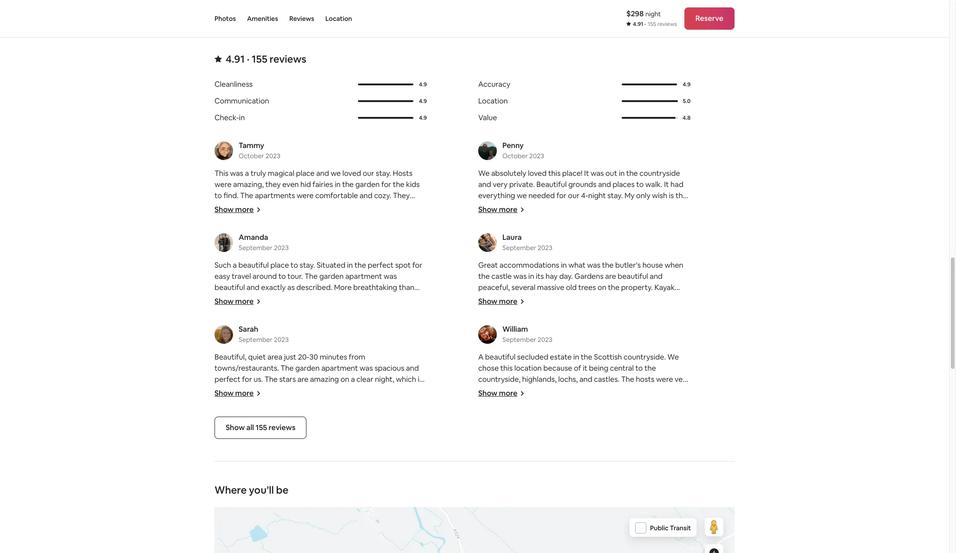 Task type: locate. For each thing, give the bounding box(es) containing it.
of right the bridge on the right of the page
[[669, 225, 677, 234]]

because inside a beautiful secluded estate in the scottish countryside. we chose this location because of it being central to the countryside, highlands, lochs, and castles. the hosts were very friendly and helpful which made everything go smoothly. we rented both the 2br/2ba castle apartment. there were comfy beds and plenty of space both indoors and out to relax and enjoy ourselves. the castle is equipped with everything you need to make it feel like a home from home including a kitchen and a laundry room. would definitely recommend!
[[544, 364, 573, 374]]

rented
[[478, 397, 501, 407]]

quiet up towns/restaurants.
[[248, 353, 266, 363]]

1 horizontal spatial everything
[[588, 386, 625, 396]]

0 vertical spatial (the
[[517, 236, 531, 245]]

butler's
[[615, 261, 641, 271]]

reviews down "recommendation"
[[269, 423, 296, 433]]

0 horizontal spatial perfect
[[215, 375, 241, 385]]

beautiful inside great accommodations in what was the butler's house when the castle was in its hay day. gardens are beautiful and peaceful, several massive old trees on the property. kayak down the river, fish, even golf on their 5-hole little course. you can rent the whole castle for large parties! this place was magical. john was very responsive and the quiet solitude was just what we needed to heal from a few difficult years. pitlochry is so charming, and we ended up eating all 3 nights at the moulin hotel because the food was so good! there are lots of great choices. well within range for day trips to castles and golf courses. we couldn't have asked for a better experience!
[[618, 272, 648, 282]]

list containing tammy
[[211, 141, 739, 452]]

more for we absolutely loved this place! it was out in the countryside and very private. beautiful grounds and places to walk. it had everything we needed for our 4-night stay. my only wish is that we could have gotten a tour of the inside of the main castle, although john kindly met us one evening and gave us a history from the outside. we had dinner one night at the bridge of cally hotel (the only local restaurant), which we do recommend!
[[499, 205, 518, 215]]

this up the beautiful
[[548, 169, 561, 179]]

0 vertical spatial that
[[676, 191, 690, 201]]

described. up outside
[[296, 283, 333, 293]]

location down secluded
[[515, 364, 542, 374]]

we down penny icon
[[478, 169, 490, 179]]

we inside great accommodations in what was the butler's house when the castle was in its hay day. gardens are beautiful and peaceful, several massive old trees on the property. kayak down the river, fish, even golf on their 5-hole little course. you can rent the whole castle for large parties! this place was magical. john was very responsive and the quiet solitude was just what we needed to heal from a few difficult years. pitlochry is so charming, and we ended up eating all 3 nights at the moulin hotel because the food was so good! there are lots of great choices. well within range for day trips to castles and golf courses. we couldn't have asked for a better experience!
[[524, 372, 535, 382]]

september inside amanda september 2023
[[239, 244, 273, 252]]

this up countryside,
[[501, 364, 513, 374]]

wait
[[254, 247, 269, 257]]

4.8 out of 5.0 image
[[622, 117, 678, 119], [622, 117, 676, 119]]

0 horizontal spatial with
[[355, 305, 369, 315]]

the up go
[[621, 375, 634, 385]]

peaceful
[[391, 294, 421, 304]]

minutes
[[320, 353, 347, 363]]

hotel inside great accommodations in what was the butler's house when the castle was in its hay day. gardens are beautiful and peaceful, several massive old trees on the property. kayak down the river, fish, even golf on their 5-hole little course. you can rent the whole castle for large parties! this place was magical. john was very responsive and the quiet solitude was just what we needed to heal from a few difficult years. pitlochry is so charming, and we ended up eating all 3 nights at the moulin hotel because the food was so good! there are lots of great choices. well within range for day trips to castles and golf courses. we couldn't have asked for a better experience!
[[516, 350, 534, 360]]

0 vertical spatial reviews
[[658, 20, 677, 28]]

garden
[[355, 180, 380, 190], [319, 272, 344, 282], [319, 294, 343, 304], [295, 364, 320, 374]]

visit
[[279, 247, 293, 257]]

1 vertical spatial apartment
[[321, 364, 358, 374]]

4.91 down $298
[[633, 20, 644, 28]]

exactly
[[261, 283, 286, 293]]

1 horizontal spatial ·
[[645, 20, 646, 28]]

0 vertical spatial because
[[536, 350, 565, 360]]

1 vertical spatial had
[[552, 225, 565, 234]]

perfect left spot
[[368, 261, 394, 271]]

garden down more
[[319, 294, 343, 304]]

travel
[[232, 272, 251, 282]]

more for this was a truly magical place and we loved our stay.   hosts were amazing, they even hid fairies in the garden for the kids to find.  the apartments were comfortable and cozy.   they gave excellent recommendations for restaurants and walks. the location is great.  it is private, but still a short drive to many locations.  i can truly appreciate the time and work that has gone into restoring this fairy tale castle.  it is truly a labor of love.  i can't wait to visit again.
[[235, 205, 254, 215]]

1 vertical spatial perfect
[[215, 375, 241, 385]]

added
[[224, 386, 247, 396]]

1 horizontal spatial great
[[487, 361, 506, 371]]

more
[[235, 205, 254, 215], [499, 205, 518, 215], [235, 297, 254, 307], [499, 297, 518, 307], [235, 389, 254, 399], [499, 389, 518, 399]]

2023 inside the sarah september 2023
[[274, 336, 289, 344]]

0 vertical spatial be
[[229, 294, 237, 304]]

of
[[575, 202, 582, 212], [619, 202, 626, 212], [669, 225, 677, 234], [405, 236, 413, 245], [478, 361, 486, 371], [574, 364, 581, 374], [315, 386, 322, 396], [535, 409, 542, 418]]

from inside we absolutely loved this place! it was out in the countryside and very private. beautiful grounds and places to walk. it had everything we needed for our 4-night stay. my only wish is that we could have gotten a tour of the inside of the main castle, although john kindly met us one evening and gave us a history from the outside. we had dinner one night at the bridge of cally hotel (the only local restaurant), which we do recommend!
[[478, 225, 495, 234]]

4.91
[[633, 20, 644, 28], [226, 53, 245, 66]]

place inside "this was a truly magical place and we loved our stay.   hosts were amazing, they even hid fairies in the garden for the kids to find.  the apartments were comfortable and cozy.   they gave excellent recommendations for restaurants and walks. the location is great.  it is private, but still a short drive to many locations.  i can truly appreciate the time and work that has gone into restoring this fairy tale castle.  it is truly a labor of love.  i can't wait to visit again."
[[296, 169, 315, 179]]

of inside great accommodations in what was the butler's house when the castle was in its hay day. gardens are beautiful and peaceful, several massive old trees on the property. kayak down the river, fish, even golf on their 5-hole little course. you can rent the whole castle for large parties! this place was magical. john was very responsive and the quiet solitude was just what we needed to heal from a few difficult years. pitlochry is so charming, and we ended up eating all 3 nights at the moulin hotel because the food was so good! there are lots of great choices. well within range for day trips to castles and golf courses. we couldn't have asked for a better experience!
[[478, 361, 486, 371]]

1 vertical spatial out
[[625, 409, 637, 418]]

castle's
[[294, 317, 319, 326]]

night
[[646, 10, 661, 18], [588, 191, 606, 201], [604, 225, 622, 234]]

john
[[510, 213, 527, 223], [263, 305, 280, 315], [508, 317, 525, 326]]

all inside great accommodations in what was the butler's house when the castle was in its hay day. gardens are beautiful and peaceful, several massive old trees on the property. kayak down the river, fish, even golf on their 5-hole little course. you can rent the whole castle for large parties! this place was magical. john was very responsive and the quiet solitude was just what we needed to heal from a few difficult years. pitlochry is so charming, and we ended up eating all 3 nights at the moulin hotel because the food was so good! there are lots of great choices. well within range for day trips to castles and golf courses. we couldn't have asked for a better experience!
[[646, 339, 653, 349]]

area
[[268, 353, 282, 363]]

couldn't
[[536, 372, 564, 382]]

beautiful inside a beautiful secluded estate in the scottish countryside. we chose this location because of it being central to the countryside, highlands, lochs, and castles. the hosts were very friendly and helpful which made everything go smoothly. we rented both the 2br/2ba castle apartment. there were comfy beds and plenty of space both indoors and out to relax and enjoy ourselves. the castle is equipped with everything you need to make it feel like a home from home including a kitchen and a laundry room. would definitely recommend!
[[485, 353, 516, 363]]

4.9 for communication
[[419, 98, 427, 105]]

laura september 2023
[[503, 233, 553, 252]]

william image
[[478, 326, 497, 344]]

the up the do
[[632, 225, 644, 234]]

0 vertical spatial stay.
[[376, 169, 391, 179]]

2 horizontal spatial very
[[675, 375, 690, 385]]

little
[[630, 294, 645, 304]]

private.
[[509, 180, 535, 190]]

have right could
[[511, 202, 527, 212]]

because inside great accommodations in what was the butler's house when the castle was in its hay day. gardens are beautiful and peaceful, several massive old trees on the property. kayak down the river, fish, even golf on their 5-hole little course. you can rent the whole castle for large parties! this place was magical. john was very responsive and the quiet solitude was just what we needed to heal from a few difficult years. pitlochry is so charming, and we ended up eating all 3 nights at the moulin hotel because the food was so good! there are lots of great choices. well within range for day trips to castles and golf courses. we couldn't have asked for a better experience!
[[536, 350, 565, 360]]

a up the bridge on the right of the page
[[661, 213, 665, 223]]

2023 inside penny october 2023
[[529, 152, 544, 160]]

2 horizontal spatial place
[[639, 305, 657, 315]]

was inside beautiful, quiet area just 20-30 minutes from towns/restaurants. the garden apartment was spacious and perfect for us. the stars are amazing on a clear night, which is an added bonus. we had one of our favorite meals in scotland from linda's recommendation (the dalmore). would stay here again!
[[360, 364, 373, 374]]

was inside we absolutely loved this place! it was out in the countryside and very private. beautiful grounds and places to walk. it had everything we needed for our 4-night stay. my only wish is that we could have gotten a tour of the inside of the main castle, although john kindly met us one evening and gave us a history from the outside. we had dinner one night at the bridge of cally hotel (the only local restaurant), which we do recommend!
[[591, 169, 604, 179]]

had down stars
[[286, 386, 299, 396]]

trips
[[622, 361, 638, 371]]

feel
[[533, 431, 546, 441]]

apartment up breathtaking
[[345, 272, 382, 282]]

1 vertical spatial only
[[532, 236, 547, 245]]

1 horizontal spatial even
[[546, 294, 562, 304]]

that inside "this was a truly magical place and we loved our stay.   hosts were amazing, they even hid fairies in the garden for the kids to find.  the apartments were comfortable and cozy.   they gave excellent recommendations for restaurants and walks. the location is great.  it is private, but still a short drive to many locations.  i can truly appreciate the time and work that has gone into restoring this fairy tale castle.  it is truly a labor of love.  i can't wait to visit again."
[[386, 225, 400, 234]]

on
[[598, 283, 607, 293], [579, 294, 588, 304], [270, 317, 279, 326], [341, 375, 349, 385]]

us down tour
[[566, 213, 574, 223]]

october for tammy
[[239, 152, 264, 160]]

show more button up information
[[215, 297, 261, 307]]

recommend! inside we absolutely loved this place! it was out in the countryside and very private. beautiful grounds and places to walk. it had everything we needed for our 4-night stay. my only wish is that we could have gotten a tour of the inside of the main castle, although john kindly met us one evening and gave us a history from the outside. we had dinner one night at the bridge of cally hotel (the only local restaurant), which we do recommend!
[[478, 247, 522, 257]]

on inside such a beautiful place to stay.  situated in the perfect spot for easy travel around to tour. the garden apartment was beautiful and exactly as described. more breathtaking than can be described. the outside garden and walk was peaceful and beautiful. john and linda were great with communicating and information on the castle's history and surrounding shops and restaurants.
[[270, 317, 279, 326]]

show for this was a truly magical place and we loved our stay.   hosts were amazing, they even hid fairies in the garden for the kids to find.  the apartments were comfortable and cozy.   they gave excellent recommendations for restaurants and walks. the location is great.  it is private, but still a short drive to many locations.  i can truly appreciate the time and work that has gone into restoring this fairy tale castle.  it is truly a labor of love.  i can't wait to visit again.
[[215, 205, 234, 215]]

it left the 'feel'
[[527, 431, 532, 441]]

even inside "this was a truly magical place and we loved our stay.   hosts were amazing, they even hid fairies in the garden for the kids to find.  the apartments were comfortable and cozy.   they gave excellent recommendations for restaurants and walks. the location is great.  it is private, but still a short drive to many locations.  i can truly appreciate the time and work that has gone into restoring this fairy tale castle.  it is truly a labor of love.  i can't wait to visit again."
[[282, 180, 299, 190]]

helpful
[[520, 386, 544, 396]]

that
[[676, 191, 690, 201], [386, 225, 400, 234]]

everything up could
[[478, 191, 515, 201]]

place up solitude
[[639, 305, 657, 315]]

scottish
[[594, 353, 622, 363]]

described. up beautiful.
[[239, 294, 275, 304]]

0 horizontal spatial location
[[326, 14, 352, 23]]

down
[[478, 294, 498, 304]]

penny image
[[478, 142, 497, 160]]

location inside "this was a truly magical place and we loved our stay.   hosts were amazing, they even hid fairies in the garden for the kids to find.  the apartments were comfortable and cozy.   they gave excellent recommendations for restaurants and walks. the location is great.  it is private, but still a short drive to many locations.  i can truly appreciate the time and work that has gone into restoring this fairy tale castle.  it is truly a labor of love.  i can't wait to visit again."
[[229, 213, 257, 223]]

equipped
[[578, 420, 610, 429]]

0 vertical spatial very
[[493, 180, 508, 190]]

of down amazing
[[315, 386, 322, 396]]

ended
[[588, 339, 610, 349]]

2 horizontal spatial everything
[[629, 420, 666, 429]]

castle up peaceful,
[[492, 272, 512, 282]]

their
[[589, 294, 605, 304]]

1 horizontal spatial (the
[[517, 236, 531, 245]]

which up 2br/2ba
[[545, 386, 566, 396]]

155
[[648, 20, 656, 28], [252, 53, 268, 66], [256, 423, 267, 433]]

was down spot
[[384, 272, 397, 282]]

which down evening
[[607, 236, 627, 245]]

2 vertical spatial reviews
[[269, 423, 296, 433]]

september down sarah
[[239, 336, 273, 344]]

john inside such a beautiful place to stay.  situated in the perfect spot for easy travel around to tour. the garden apartment was beautiful and exactly as described. more breathtaking than can be described. the outside garden and walk was peaceful and beautiful. john and linda were great with communicating and information on the castle's history and surrounding shops and restaurants.
[[263, 305, 280, 315]]

0 vertical spatial it
[[583, 364, 588, 374]]

great down more
[[335, 305, 353, 315]]

show all 155 reviews button
[[215, 417, 307, 440]]

golf
[[564, 294, 577, 304], [478, 372, 492, 382]]

history inside we absolutely loved this place! it was out in the countryside and very private. beautiful grounds and places to walk. it had everything we needed for our 4-night stay. my only wish is that we could have gotten a tour of the inside of the main castle, although john kindly met us one evening and gave us a history from the outside. we had dinner one night at the bridge of cally hotel (the only local restaurant), which we do recommend!
[[666, 213, 690, 223]]

from inside great accommodations in what was the butler's house when the castle was in its hay day. gardens are beautiful and peaceful, several massive old trees on the property. kayak down the river, fish, even golf on their 5-hole little course. you can rent the whole castle for large parties! this place was magical. john was very responsive and the quiet solitude was just what we needed to heal from a few difficult years. pitlochry is so charming, and we ended up eating all 3 nights at the moulin hotel because the food was so good! there are lots of great choices. well within range for day trips to castles and golf courses. we couldn't have asked for a better experience!
[[576, 328, 592, 337]]

we
[[331, 169, 341, 179], [517, 191, 527, 201], [478, 202, 489, 212], [629, 236, 639, 245], [511, 328, 521, 337], [577, 339, 587, 349]]

1 vertical spatial so
[[612, 350, 620, 360]]

0 vertical spatial ·
[[645, 20, 646, 28]]

2 horizontal spatial our
[[568, 191, 580, 201]]

more for great accommodations in what was the butler's house when the castle was in its hay day. gardens are beautiful and peaceful, several massive old trees on the property. kayak down the river, fish, even golf on their 5-hole little course. you can rent the whole castle for large parties! this place was magical. john was very responsive and the quiet solitude was just what we needed to heal from a few difficult years.
[[499, 297, 518, 307]]

of up countryside,
[[478, 361, 486, 371]]

2 vertical spatial very
[[675, 375, 690, 385]]

4.9 for cleanliness
[[419, 81, 427, 88]]

and up scotland
[[406, 364, 419, 374]]

countryside
[[640, 169, 680, 179]]

155 inside "button"
[[256, 423, 267, 433]]

to inside we absolutely loved this place! it was out in the countryside and very private. beautiful grounds and places to walk. it had everything we needed for our 4-night stay. my only wish is that we could have gotten a tour of the inside of the main castle, although john kindly met us one evening and gave us a history from the outside. we had dinner one night at the bridge of cally hotel (the only local restaurant), which we do recommend!
[[637, 180, 644, 190]]

·
[[645, 20, 646, 28], [247, 53, 250, 66]]

2023 up private.
[[529, 152, 544, 160]]

one down amazing
[[300, 386, 313, 396]]

because
[[536, 350, 565, 360], [544, 364, 573, 374]]

gave down main
[[633, 213, 650, 223]]

is left equipped
[[571, 420, 576, 429]]

1 horizontal spatial what
[[569, 261, 586, 271]]

even inside great accommodations in what was the butler's house when the castle was in its hay day. gardens are beautiful and peaceful, several massive old trees on the property. kayak down the river, fish, even golf on their 5-hole little course. you can rent the whole castle for large parties! this place was magical. john was very responsive and the quiet solitude was just what we needed to heal from a few difficult years. pitlochry is so charming, and we ended up eating all 3 nights at the moulin hotel because the food was so good! there are lots of great choices. well within range for day trips to castles and golf courses. we couldn't have asked for a better experience!
[[546, 294, 562, 304]]

1 vertical spatial reviews
[[270, 53, 307, 66]]

more up outside.
[[499, 205, 518, 215]]

1 october from the left
[[239, 152, 264, 160]]

show down easy
[[215, 297, 234, 307]]

to right trips
[[640, 361, 647, 371]]

reviews inside "button"
[[269, 423, 296, 433]]

apartment down "minutes" on the left of the page
[[321, 364, 358, 374]]

with right equipped
[[612, 420, 627, 429]]

have up the made
[[566, 372, 582, 382]]

there down 3
[[643, 350, 663, 360]]

0 horizontal spatial ·
[[247, 53, 250, 66]]

we absolutely loved this place! it was out in the countryside and very private. beautiful grounds and places to walk. it had everything we needed for our 4-night stay. my only wish is that we could have gotten a tour of the inside of the main castle, although john kindly met us one evening and gave us a history from the outside. we had dinner one night at the bridge of cally hotel (the only local restaurant), which we do recommend!
[[478, 169, 690, 257]]

0 vertical spatial golf
[[564, 294, 577, 304]]

list
[[211, 141, 739, 452]]

stay. inside "this was a truly magical place and we loved our stay.   hosts were amazing, they even hid fairies in the garden for the kids to find.  the apartments were comfortable and cozy.   they gave excellent recommendations for restaurants and walks. the location is great.  it is private, but still a short drive to many locations.  i can truly appreciate the time and work that has gone into restoring this fairy tale castle.  it is truly a labor of love.  i can't wait to visit again."
[[376, 169, 391, 179]]

1 vertical spatial 155
[[252, 53, 268, 66]]

for left day
[[597, 361, 607, 371]]

2023 inside amanda september 2023
[[274, 244, 289, 252]]

i
[[249, 225, 251, 234], [232, 247, 234, 257]]

all down linda's
[[246, 423, 254, 433]]

2023 inside william september 2023
[[538, 336, 553, 344]]

1 horizontal spatial golf
[[564, 294, 577, 304]]

1 loved from the left
[[343, 169, 361, 179]]

is inside we absolutely loved this place! it was out in the countryside and very private. beautiful grounds and places to walk. it had everything we needed for our 4-night stay. my only wish is that we could have gotten a tour of the inside of the main castle, although john kindly met us one evening and gave us a history from the outside. we had dinner one night at the bridge of cally hotel (the only local restaurant), which we do recommend!
[[669, 191, 674, 201]]

2 horizontal spatial can
[[478, 305, 491, 315]]

2 vertical spatial which
[[545, 386, 566, 396]]

2br/2ba
[[534, 397, 564, 407]]

was up the several
[[514, 272, 527, 282]]

this down tammy icon
[[215, 169, 228, 179]]

loved inside we absolutely loved this place! it was out in the countryside and very private. beautiful grounds and places to walk. it had everything we needed for our 4-night stay. my only wish is that we could have gotten a tour of the inside of the main castle, although john kindly met us one evening and gave us a history from the outside. we had dinner one night at the bridge of cally hotel (the only local restaurant), which we do recommend!
[[528, 169, 547, 179]]

september for laura
[[503, 244, 536, 252]]

everything up including
[[629, 420, 666, 429]]

show more for such a beautiful place to stay.  situated in the perfect spot for easy travel around to tour. the garden apartment was beautiful and exactly as described. more breathtaking than can be described. the outside garden and walk was peaceful and beautiful. john and linda were great with communicating and information on the castle's history and surrounding shops and restaurants.
[[215, 297, 254, 307]]

0 horizontal spatial our
[[324, 386, 335, 396]]

1 vertical spatial that
[[386, 225, 400, 234]]

can inside great accommodations in what was the butler's house when the castle was in its hay day. gardens are beautiful and peaceful, several massive old trees on the property. kayak down the river, fish, even golf on their 5-hole little course. you can rent the whole castle for large parties! this place was magical. john was very responsive and the quiet solitude was just what we needed to heal from a few difficult years. pitlochry is so charming, and we ended up eating all 3 nights at the moulin hotel because the food was so good! there are lots of great choices. well within range for day trips to castles and golf courses. we couldn't have asked for a better experience!
[[478, 305, 491, 315]]

a left labor
[[381, 236, 385, 245]]

to left relax
[[639, 409, 646, 418]]

1 vertical spatial everything
[[588, 386, 625, 396]]

0 vertical spatial history
[[666, 213, 690, 223]]

in inside "this was a truly magical place and we loved our stay.   hosts were amazing, they even hid fairies in the garden for the kids to find.  the apartments were comfortable and cozy.   they gave excellent recommendations for restaurants and walks. the location is great.  it is private, but still a short drive to many locations.  i can truly appreciate the time and work that has gone into restoring this fairy tale castle.  it is truly a labor of love.  i can't wait to visit again."
[[335, 180, 341, 190]]

(the down outside.
[[517, 236, 531, 245]]

of down my
[[619, 202, 626, 212]]

1 vertical spatial which
[[396, 375, 416, 385]]

show more button for a beautiful secluded estate in the scottish countryside. we chose this location because of it being central to the countryside, highlands, lochs, and castles. the hosts were very friendly and helpful which made everything go smoothly. we rented both the 2br/2ba castle apartment. there were comfy beds and plenty of space both indoors and out to relax and enjoy ourselves. the castle is equipped with everything you need to make it feel like a home from home including a kitchen and a laundry room. would definitely recommend!
[[478, 389, 525, 399]]

out down go
[[625, 409, 637, 418]]

what up pitlochry
[[492, 328, 509, 337]]

1 horizontal spatial us
[[651, 213, 659, 223]]

nights
[[660, 339, 681, 349]]

october inside "tammy october 2023"
[[239, 152, 264, 160]]

still
[[341, 213, 352, 223]]

more for such a beautiful place to stay.  situated in the perfect spot for easy travel around to tour. the garden apartment was beautiful and exactly as described. more breathtaking than can be described. the outside garden and walk was peaceful and beautiful. john and linda were great with communicating and information on the castle's history and surrounding shops and restaurants.
[[235, 297, 254, 307]]

1 vertical spatial all
[[246, 423, 254, 433]]

that up labor
[[386, 225, 400, 234]]

0 horizontal spatial location
[[229, 213, 257, 223]]

public transit
[[650, 525, 691, 533]]

1 horizontal spatial home
[[606, 431, 626, 441]]

1 vertical spatial great
[[487, 361, 506, 371]]

has
[[401, 225, 413, 234]]

1 vertical spatial night
[[588, 191, 606, 201]]

charming,
[[526, 339, 560, 349]]

castle,
[[659, 202, 681, 212]]

2 horizontal spatial which
[[607, 236, 627, 245]]

great
[[478, 261, 498, 271]]

wish
[[652, 191, 668, 201]]

linda's
[[233, 397, 256, 407]]

for up tour
[[557, 191, 567, 201]]

0 vertical spatial night
[[646, 10, 661, 18]]

1 horizontal spatial all
[[646, 339, 653, 349]]

was inside "this was a truly magical place and we loved our stay.   hosts were amazing, they even hid fairies in the garden for the kids to find.  the apartments were comfortable and cozy.   they gave excellent recommendations for restaurants and walks. the location is great.  it is private, but still a short drive to many locations.  i can truly appreciate the time and work that has gone into restoring this fairy tale castle.  it is truly a labor of love.  i can't wait to visit again."
[[230, 169, 243, 179]]

0 horizontal spatial quiet
[[248, 353, 266, 363]]

the down river,
[[508, 305, 520, 315]]

for inside beautiful, quiet area just 20-30 minutes from towns/restaurants. the garden apartment was spacious and perfect for us. the stars are amazing on a clear night, which is an added bonus. we had one of our favorite meals in scotland from linda's recommendation (the dalmore). would stay here again!
[[242, 375, 252, 385]]

needed
[[529, 191, 555, 201], [523, 328, 549, 337]]

1 vertical spatial quiet
[[248, 353, 266, 363]]

0 horizontal spatial (the
[[319, 397, 333, 407]]

0 vertical spatial location
[[326, 14, 352, 23]]

2023 inside laura september 2023
[[538, 244, 553, 252]]

needed up charming,
[[523, 328, 549, 337]]

0 vertical spatial had
[[671, 180, 684, 190]]

from up cally
[[478, 225, 495, 234]]

155 down linda's
[[256, 423, 267, 433]]

stay. left hosts
[[376, 169, 391, 179]]

the up within
[[566, 350, 578, 360]]

at inside great accommodations in what was the butler's house when the castle was in its hay day. gardens are beautiful and peaceful, several massive old trees on the property. kayak down the river, fish, even golf on their 5-hole little course. you can rent the whole castle for large parties! this place was magical. john was very responsive and the quiet solitude was just what we needed to heal from a few difficult years. pitlochry is so charming, and we ended up eating all 3 nights at the moulin hotel because the food was so good! there are lots of great choices. well within range for day trips to castles and golf courses. we couldn't have asked for a better experience!
[[683, 339, 690, 349]]

apartment
[[345, 272, 382, 282], [321, 364, 358, 374]]

loved inside "this was a truly magical place and we loved our stay.   hosts were amazing, they even hid fairies in the garden for the kids to find.  the apartments were comfortable and cozy.   they gave excellent recommendations for restaurants and walks. the location is great.  it is private, but still a short drive to many locations.  i can truly appreciate the time and work that has gone into restoring this fairy tale castle.  it is truly a labor of love.  i can't wait to visit again."
[[343, 169, 361, 179]]

only up main
[[636, 191, 651, 201]]

show up cally
[[478, 205, 498, 215]]

1 horizontal spatial that
[[676, 191, 690, 201]]

2 vertical spatial place
[[639, 305, 657, 315]]

2023 inside "tammy october 2023"
[[266, 152, 280, 160]]

2 vertical spatial can
[[478, 305, 491, 315]]

the down my
[[628, 202, 639, 212]]

1 us from the left
[[566, 213, 574, 223]]

155 down $298 night
[[648, 20, 656, 28]]

recommend! inside a beautiful secluded estate in the scottish countryside. we chose this location because of it being central to the countryside, highlands, lochs, and castles. the hosts were very friendly and helpful which made everything go smoothly. we rented both the 2br/2ba castle apartment. there were comfy beds and plenty of space both indoors and out to relax and enjoy ourselves. the castle is equipped with everything you need to make it feel like a home from home including a kitchen and a laundry room. would definitely recommend!
[[605, 442, 648, 452]]

even
[[282, 180, 299, 190], [546, 294, 562, 304]]

which up scotland
[[396, 375, 416, 385]]

show more for beautiful, quiet area just 20-30 minutes from towns/restaurants. the garden apartment was spacious and perfect for us. the stars are amazing on a clear night, which is an added bonus. we had one of our favorite meals in scotland from linda's recommendation (the dalmore). would stay here again!
[[215, 389, 254, 399]]

very inside great accommodations in what was the butler's house when the castle was in its hay day. gardens are beautiful and peaceful, several massive old trees on the property. kayak down the river, fish, even golf on their 5-hole little course. you can rent the whole castle for large parties! this place was magical. john was very responsive and the quiet solitude was just what we needed to heal from a few difficult years. pitlochry is so charming, and we ended up eating all 3 nights at the moulin hotel because the food was so good! there are lots of great choices. well within range for day trips to castles and golf courses. we couldn't have asked for a better experience!
[[542, 317, 557, 326]]

october for penny
[[503, 152, 528, 160]]

1 vertical spatial with
[[612, 420, 627, 429]]

at inside we absolutely loved this place! it was out in the countryside and very private. beautiful grounds and places to walk. it had everything we needed for our 4-night stay. my only wish is that we could have gotten a tour of the inside of the main castle, although john kindly met us one evening and gave us a history from the outside. we had dinner one night at the bridge of cally hotel (the only local restaurant), which we do recommend!
[[624, 225, 631, 234]]

heal
[[560, 328, 574, 337]]

to left find.
[[215, 191, 222, 201]]

0 horizontal spatial be
[[229, 294, 237, 304]]

tammy image
[[215, 142, 233, 160]]

gave
[[215, 202, 231, 212], [633, 213, 650, 223]]

5.0 out of 5.0 image
[[622, 101, 678, 102], [622, 101, 678, 102]]

hotel
[[497, 236, 515, 245], [516, 350, 534, 360]]

0 vertical spatial everything
[[478, 191, 515, 201]]

0 horizontal spatial 4.91
[[226, 53, 245, 66]]

more down peaceful,
[[499, 297, 518, 307]]

4.9 out of 5.0 image
[[358, 84, 414, 86], [358, 84, 413, 86], [622, 84, 678, 86], [622, 84, 677, 86], [358, 101, 414, 102], [358, 101, 413, 102], [358, 117, 414, 119], [358, 117, 413, 119]]

1 vertical spatial i
[[232, 247, 234, 257]]

0 horizontal spatial what
[[492, 328, 509, 337]]

evening
[[590, 213, 617, 223]]

better
[[623, 372, 645, 382]]

and down short
[[352, 225, 365, 234]]

this up 'visit'
[[281, 236, 294, 245]]

4.9 for check-in
[[419, 114, 427, 122]]

2 october from the left
[[503, 152, 528, 160]]

course.
[[647, 294, 672, 304]]

1 vertical spatial be
[[276, 484, 289, 497]]

night inside $298 night
[[646, 10, 661, 18]]

just inside great accommodations in what was the butler's house when the castle was in its hay day. gardens are beautiful and peaceful, several massive old trees on the property. kayak down the river, fish, even golf on their 5-hole little course. you can rent the whole castle for large parties! this place was magical. john was very responsive and the quiet solitude was just what we needed to heal from a few difficult years. pitlochry is so charming, and we ended up eating all 3 nights at the moulin hotel because the food was so good! there are lots of great choices. well within range for day trips to castles and golf courses. we couldn't have asked for a better experience!
[[478, 328, 491, 337]]

castle.
[[326, 236, 349, 245]]

with inside such a beautiful place to stay.  situated in the perfect spot for easy travel around to tour. the garden apartment was beautiful and exactly as described. more breathtaking than can be described. the outside garden and walk was peaceful and beautiful. john and linda were great with communicating and information on the castle's history and surrounding shops and restaurants.
[[355, 305, 369, 315]]

(the inside beautiful, quiet area just 20-30 minutes from towns/restaurants. the garden apartment was spacious and perfect for us. the stars are amazing on a clear night, which is an added bonus. we had one of our favorite meals in scotland from linda's recommendation (the dalmore). would stay here again!
[[319, 397, 333, 407]]

0 horizontal spatial even
[[282, 180, 299, 190]]

september inside laura september 2023
[[503, 244, 536, 252]]

2 loved from the left
[[528, 169, 547, 179]]

pitlochry
[[478, 339, 509, 349]]

0 vertical spatial great
[[335, 305, 353, 315]]

very inside a beautiful secluded estate in the scottish countryside. we chose this location because of it being central to the countryside, highlands, lochs, and castles. the hosts were very friendly and helpful which made everything go smoothly. we rented both the 2br/2ba castle apartment. there were comfy beds and plenty of space both indoors and out to relax and enjoy ourselves. the castle is equipped with everything you need to make it feel like a home from home including a kitchen and a laundry room. would definitely recommend!
[[675, 375, 690, 385]]

show more for a beautiful secluded estate in the scottish countryside. we chose this location because of it being central to the countryside, highlands, lochs, and castles. the hosts were very friendly and helpful which made everything go smoothly. we rented both the 2br/2ba castle apartment. there were comfy beds and plenty of space both indoors and out to relax and enjoy ourselves. the castle is equipped with everything you need to make it feel like a home from home including a kitchen and a laundry room. would definitely recommend!
[[478, 389, 518, 399]]

place inside great accommodations in what was the butler's house when the castle was in its hay day. gardens are beautiful and peaceful, several massive old trees on the property. kayak down the river, fish, even golf on their 5-hole little course. you can rent the whole castle for large parties! this place was magical. john was very responsive and the quiet solitude was just what we needed to heal from a few difficult years. pitlochry is so charming, and we ended up eating all 3 nights at the moulin hotel because the food was so good! there are lots of great choices. well within range for day trips to castles and golf courses. we couldn't have asked for a better experience!
[[639, 305, 657, 315]]

stay. inside such a beautiful place to stay.  situated in the perfect spot for easy travel around to tour. the garden apartment was beautiful and exactly as described. more breathtaking than can be described. the outside garden and walk was peaceful and beautiful. john and linda were great with communicating and information on the castle's history and surrounding shops and restaurants.
[[300, 261, 315, 271]]

being
[[589, 364, 609, 374]]

apartment inside beautiful, quiet area just 20-30 minutes from towns/restaurants. the garden apartment was spacious and perfect for us. the stars are amazing on a clear night, which is an added bonus. we had one of our favorite meals in scotland from linda's recommendation (the dalmore). would stay here again!
[[321, 364, 358, 374]]

1 horizontal spatial stay.
[[376, 169, 391, 179]]

show more up laura
[[478, 205, 518, 215]]

chose
[[478, 364, 499, 374]]

0 horizontal spatial october
[[239, 152, 264, 160]]

are down butler's
[[605, 272, 616, 282]]

october
[[239, 152, 264, 160], [503, 152, 528, 160]]

2 vertical spatial one
[[300, 386, 313, 396]]

golf down old
[[564, 294, 577, 304]]

1 horizontal spatial this
[[623, 305, 637, 315]]

perfect inside such a beautiful place to stay.  situated in the perfect spot for easy travel around to tour. the garden apartment was beautiful and exactly as described. more breathtaking than can be described. the outside garden and walk was peaceful and beautiful. john and linda were great with communicating and information on the castle's history and surrounding shops and restaurants.
[[368, 261, 394, 271]]

more for a beautiful secluded estate in the scottish countryside. we chose this location because of it being central to the countryside, highlands, lochs, and castles. the hosts were very friendly and helpful which made everything go smoothly. we rented both the 2br/2ba castle apartment. there were comfy beds and plenty of space both indoors and out to relax and enjoy ourselves. the castle is equipped with everything you need to make it feel like a home from home including a kitchen and a laundry room. would definitely recommend!
[[499, 389, 518, 399]]

0 vertical spatial which
[[607, 236, 627, 245]]

1 horizontal spatial location
[[478, 96, 508, 106]]

0 vertical spatial described.
[[296, 283, 333, 293]]

to
[[637, 180, 644, 190], [215, 191, 222, 201], [398, 213, 405, 223], [270, 247, 278, 257], [291, 261, 298, 271], [279, 272, 286, 282], [551, 328, 558, 337], [640, 361, 647, 371], [636, 364, 643, 374], [639, 409, 646, 418], [498, 431, 505, 441]]

0 vertical spatial apartment
[[345, 272, 382, 282]]

loved up the beautiful
[[528, 169, 547, 179]]

0 vertical spatial both
[[503, 397, 519, 407]]

grounds
[[569, 180, 597, 190]]

0 vertical spatial hotel
[[497, 236, 515, 245]]

0 horizontal spatial everything
[[478, 191, 515, 201]]

1 horizontal spatial only
[[636, 191, 651, 201]]

night down evening
[[604, 225, 622, 234]]

and up 'ourselves.'
[[497, 409, 510, 418]]

show inside "button"
[[226, 423, 245, 433]]

2023 up secluded
[[538, 336, 553, 344]]

to down walks.
[[398, 213, 405, 223]]

and down house
[[650, 272, 663, 282]]

history inside such a beautiful place to stay.  situated in the perfect spot for easy travel around to tour. the garden apartment was beautiful and exactly as described. more breathtaking than can be described. the outside garden and walk was peaceful and beautiful. john and linda were great with communicating and information on the castle's history and surrounding shops and restaurants.
[[321, 317, 344, 326]]

2 horizontal spatial are
[[665, 350, 676, 360]]

be
[[229, 294, 237, 304], [276, 484, 289, 497]]

are inside beautiful, quiet area just 20-30 minutes from towns/restaurants. the garden apartment was spacious and perfect for us. the stars are amazing on a clear night, which is an added bonus. we had one of our favorite meals in scotland from linda's recommendation (the dalmore). would stay here again!
[[298, 375, 309, 385]]

0 vertical spatial this
[[215, 169, 228, 179]]

add a place to the map image
[[709, 549, 720, 554]]

1 horizontal spatial at
[[683, 339, 690, 349]]

beautiful up around
[[238, 261, 269, 271]]

from up again!
[[215, 397, 231, 407]]

were up relax
[[650, 397, 667, 407]]

accommodations
[[500, 261, 559, 271]]

1 horizontal spatial gave
[[633, 213, 650, 223]]

show more button
[[215, 205, 261, 215], [478, 205, 525, 215], [215, 297, 261, 307], [478, 297, 525, 307], [215, 389, 261, 399], [478, 389, 525, 399]]

they
[[265, 180, 281, 190]]

whole
[[521, 305, 542, 315]]

for inside we absolutely loved this place! it was out in the countryside and very private. beautiful grounds and places to walk. it had everything we needed for our 4-night stay. my only wish is that we could have gotten a tour of the inside of the main castle, although john kindly met us one evening and gave us a history from the outside. we had dinner one night at the bridge of cally hotel (the only local restaurant), which we do recommend!
[[557, 191, 567, 201]]

september inside william september 2023
[[503, 336, 536, 344]]

is
[[669, 191, 674, 201], [258, 213, 263, 223], [293, 213, 298, 223], [357, 236, 362, 245], [510, 339, 515, 349], [418, 375, 423, 385], [571, 420, 576, 429]]

at up lots
[[683, 339, 690, 349]]

20-
[[298, 353, 309, 363]]

ourselves.
[[499, 420, 532, 429]]

show down again!
[[226, 423, 245, 433]]

tour
[[559, 202, 574, 212]]

sarah image
[[215, 326, 233, 344], [215, 326, 233, 344]]

needed inside great accommodations in what was the butler's house when the castle was in its hay day. gardens are beautiful and peaceful, several massive old trees on the property. kayak down the river, fish, even golf on their 5-hole little course. you can rent the whole castle for large parties! this place was magical. john was very responsive and the quiet solitude was just what we needed to heal from a few difficult years. pitlochry is so charming, and we ended up eating all 3 nights at the moulin hotel because the food was so good! there are lots of great choices. well within range for day trips to castles and golf courses. we couldn't have asked for a better experience!
[[523, 328, 549, 337]]

had down "met"
[[552, 225, 565, 234]]

1 horizontal spatial be
[[276, 484, 289, 497]]

0 horizontal spatial very
[[493, 180, 508, 190]]

of inside "this was a truly magical place and we loved our stay.   hosts were amazing, they even hid fairies in the garden for the kids to find.  the apartments were comfortable and cozy.   they gave excellent recommendations for restaurants and walks. the location is great.  it is private, but still a short drive to many locations.  i can truly appreciate the time and work that has gone into restoring this fairy tale castle.  it is truly a labor of love.  i can't wait to visit again."
[[405, 236, 413, 245]]

from up clear
[[349, 353, 365, 363]]

stars
[[279, 375, 296, 385]]

show more button for this was a truly magical place and we loved our stay.   hosts were amazing, they even hid fairies in the garden for the kids to find.  the apartments were comfortable and cozy.   they gave excellent recommendations for restaurants and walks. the location is great.  it is private, but still a short drive to many locations.  i can truly appreciate the time and work that has gone into restoring this fairy tale castle.  it is truly a labor of love.  i can't wait to visit again.
[[215, 205, 261, 215]]

great
[[335, 305, 353, 315], [487, 361, 506, 371]]

2 horizontal spatial this
[[548, 169, 561, 179]]

1 vertical spatial gave
[[633, 213, 650, 223]]

this inside "this was a truly magical place and we loved our stay.   hosts were amazing, they even hid fairies in the garden for the kids to find.  the apartments were comfortable and cozy.   they gave excellent recommendations for restaurants and walks. the location is great.  it is private, but still a short drive to many locations.  i can truly appreciate the time and work that has gone into restoring this fairy tale castle.  it is truly a labor of love.  i can't wait to visit again."
[[215, 169, 228, 179]]

this inside great accommodations in what was the butler's house when the castle was in its hay day. gardens are beautiful and peaceful, several massive old trees on the property. kayak down the river, fish, even golf on their 5-hole little course. you can rent the whole castle for large parties! this place was magical. john was very responsive and the quiet solitude was just what we needed to heal from a few difficult years. pitlochry is so charming, and we ended up eating all 3 nights at the moulin hotel because the food was so good! there are lots of great choices. well within range for day trips to castles and golf courses. we couldn't have asked for a better experience!
[[623, 305, 637, 315]]

which inside beautiful, quiet area just 20-30 minutes from towns/restaurants. the garden apartment was spacious and perfect for us. the stars are amazing on a clear night, which is an added bonus. we had one of our favorite meals in scotland from linda's recommendation (the dalmore). would stay here again!
[[396, 375, 416, 385]]

1 vertical spatial 4.91
[[226, 53, 245, 66]]

show for beautiful, quiet area just 20-30 minutes from towns/restaurants. the garden apartment was spacious and perfect for us. the stars are amazing on a clear night, which is an added bonus. we had one of our favorite meals in scotland from linda's recommendation (the dalmore). would stay here again!
[[215, 389, 234, 399]]

october inside penny october 2023
[[503, 152, 528, 160]]



Task type: describe. For each thing, give the bounding box(es) containing it.
enjoy
[[478, 420, 497, 429]]

out inside a beautiful secluded estate in the scottish countryside. we chose this location because of it being central to the countryside, highlands, lochs, and castles. the hosts were very friendly and helpful which made everything go smoothly. we rented both the 2br/2ba castle apartment. there were comfy beds and plenty of space both indoors and out to relax and enjoy ourselves. the castle is equipped with everything you need to make it feel like a home from home including a kitchen and a laundry room. would definitely recommend!
[[625, 409, 637, 418]]

all inside "button"
[[246, 423, 254, 433]]

labor
[[386, 236, 404, 245]]

and left places
[[598, 180, 611, 190]]

5-
[[607, 294, 614, 304]]

castle down space
[[549, 420, 569, 429]]

gave inside we absolutely loved this place! it was out in the countryside and very private. beautiful grounds and places to walk. it had everything we needed for our 4-night stay. my only wish is that we could have gotten a tour of the inside of the main castle, although john kindly met us one evening and gave us a history from the outside. we had dinner one night at the bridge of cally hotel (the only local restaurant), which we do recommend!
[[633, 213, 650, 223]]

show more for we absolutely loved this place! it was out in the countryside and very private. beautiful grounds and places to walk. it had everything we needed for our 4-night stay. my only wish is that we could have gotten a tour of the inside of the main castle, although john kindly met us one evening and gave us a history from the outside. we had dinner one night at the bridge of cally hotel (the only local restaurant), which we do recommend!
[[478, 205, 518, 215]]

have inside we absolutely loved this place! it was out in the countryside and very private. beautiful grounds and places to walk. it had everything we needed for our 4-night stay. my only wish is that we could have gotten a tour of the inside of the main castle, although john kindly met us one evening and gave us a history from the outside. we had dinner one night at the bridge of cally hotel (the only local restaurant), which we do recommend!
[[511, 202, 527, 212]]

september for amanda
[[239, 244, 273, 252]]

private,
[[300, 213, 326, 223]]

in inside beautiful, quiet area just 20-30 minutes from towns/restaurants. the garden apartment was spacious and perfect for us. the stars are amazing on a clear night, which is an added bonus. we had one of our favorite meals in scotland from linda's recommendation (the dalmore). would stay here again!
[[386, 386, 392, 396]]

around
[[253, 272, 277, 282]]

there inside a beautiful secluded estate in the scottish countryside. we chose this location because of it being central to the countryside, highlands, lochs, and castles. the hosts were very friendly and helpful which made everything go smoothly. we rented both the 2br/2ba castle apartment. there were comfy beds and plenty of space both indoors and out to relax and enjoy ourselves. the castle is equipped with everything you need to make it feel like a home from home including a kitchen and a laundry room. would definitely recommend!
[[628, 397, 648, 407]]

in inside we absolutely loved this place! it was out in the countryside and very private. beautiful grounds and places to walk. it had everything we needed for our 4-night stay. my only wish is that we could have gotten a tour of the inside of the main castle, although john kindly met us one evening and gave us a history from the outside. we had dinner one night at the bridge of cally hotel (the only local restaurant), which we do recommend!
[[619, 169, 625, 179]]

show more for this was a truly magical place and we loved our stay.   hosts were amazing, they even hid fairies in the garden for the kids to find.  the apartments were comfortable and cozy.   they gave excellent recommendations for restaurants and walks. the location is great.  it is private, but still a short drive to many locations.  i can truly appreciate the time and work that has gone into restoring this fairy tale castle.  it is truly a labor of love.  i can't wait to visit again.
[[215, 205, 254, 215]]

hay
[[546, 272, 558, 282]]

2023 for laura
[[538, 244, 553, 252]]

garden down situated at the left top of page
[[319, 272, 344, 282]]

and down courses.
[[506, 386, 519, 396]]

such
[[215, 261, 231, 271]]

penny
[[503, 141, 524, 151]]

1 vertical spatial described.
[[239, 294, 275, 304]]

amanda image
[[215, 234, 233, 252]]

places
[[613, 180, 635, 190]]

1 horizontal spatial 4.91
[[633, 20, 644, 28]]

the up breathtaking
[[355, 261, 366, 271]]

william september 2023
[[503, 325, 553, 344]]

1 vertical spatial it
[[527, 431, 532, 441]]

a down day
[[617, 372, 621, 382]]

everything inside we absolutely loved this place! it was out in the countryside and very private. beautiful grounds and places to walk. it had everything we needed for our 4-night stay. my only wish is that we could have gotten a tour of the inside of the main castle, although john kindly met us one evening and gave us a history from the outside. we had dinner one night at the bridge of cally hotel (the only local restaurant), which we do recommend!
[[478, 191, 515, 201]]

the up hosts
[[645, 364, 656, 374]]

the down as
[[277, 294, 290, 304]]

the down 'although'
[[497, 225, 508, 234]]

was down course.
[[659, 305, 672, 315]]

1 horizontal spatial described.
[[296, 283, 333, 293]]

amanda
[[239, 233, 268, 243]]

up
[[612, 339, 621, 349]]

is down recommendations
[[293, 213, 298, 223]]

we up moulin
[[511, 328, 521, 337]]

was right solitude
[[673, 317, 686, 326]]

1 horizontal spatial so
[[612, 350, 620, 360]]

needed inside we absolutely loved this place! it was out in the countryside and very private. beautiful grounds and places to walk. it had everything we needed for our 4-night stay. my only wish is that we could have gotten a tour of the inside of the main castle, although john kindly met us one evening and gave us a history from the outside. we had dinner one night at the bridge of cally hotel (the only local restaurant), which we do recommend!
[[529, 191, 555, 201]]

moulin
[[492, 350, 514, 360]]

drive
[[379, 213, 396, 223]]

laura
[[503, 233, 522, 243]]

2 horizontal spatial one
[[590, 225, 603, 234]]

the up they
[[393, 180, 405, 190]]

google map
showing 0 points of interest. region
[[142, 440, 737, 554]]

central
[[610, 364, 634, 374]]

1 vertical spatial truly
[[266, 225, 282, 234]]

very inside we absolutely loved this place! it was out in the countryside and very private. beautiful grounds and places to walk. it had everything we needed for our 4-night stay. my only wish is that we could have gotten a tour of the inside of the main castle, although john kindly met us one evening and gave us a history from the outside. we had dinner one night at the bridge of cally hotel (the only local restaurant), which we do recommend!
[[493, 180, 508, 190]]

a down the "need"
[[493, 442, 497, 452]]

a right still
[[354, 213, 358, 223]]

in up the day.
[[561, 261, 567, 271]]

to left 'visit'
[[270, 247, 278, 257]]

william image
[[478, 326, 497, 344]]

we down "kindly"
[[539, 225, 550, 234]]

and up "restaurants"
[[360, 191, 373, 201]]

out inside we absolutely loved this place! it was out in the countryside and very private. beautiful grounds and places to walk. it had everything we needed for our 4-night stay. my only wish is that we could have gotten a tour of the inside of the main castle, although john kindly met us one evening and gave us a history from the outside. we had dinner one night at the bridge of cally hotel (the only local restaurant), which we do recommend!
[[606, 169, 617, 179]]

fish,
[[530, 294, 544, 304]]

show more for great accommodations in what was the butler's house when the castle was in its hay day. gardens are beautiful and peaceful, several massive old trees on the property. kayak down the river, fish, even golf on their 5-hole little course. you can rent the whole castle for large parties! this place was magical. john was very responsive and the quiet solitude was just what we needed to heal from a few difficult years.
[[478, 297, 518, 307]]

a
[[478, 353, 484, 363]]

communication
[[215, 96, 269, 106]]

show all 155 reviews
[[226, 423, 296, 433]]

experience!
[[646, 372, 686, 382]]

of left space
[[535, 409, 542, 418]]

show for we absolutely loved this place! it was out in the countryside and very private. beautiful grounds and places to walk. it had everything we needed for our 4-night stay. my only wish is that we could have gotten a tour of the inside of the main castle, although john kindly met us one evening and gave us a history from the outside. we had dinner one night at the bridge of cally hotel (the only local restaurant), which we do recommend!
[[478, 205, 498, 215]]

where
[[215, 484, 247, 497]]

and up fairies
[[316, 169, 329, 179]]

from inside a beautiful secluded estate in the scottish countryside. we chose this location because of it being central to the countryside, highlands, lochs, and castles. the hosts were very friendly and helpful which made everything go smoothly. we rented both the 2br/2ba castle apartment. there were comfy beds and plenty of space both indoors and out to relax and enjoy ourselves. the castle is equipped with everything you need to make it feel like a home from home including a kitchen and a laundry room. would definitely recommend!
[[588, 431, 604, 441]]

which inside a beautiful secluded estate in the scottish countryside. we chose this location because of it being central to the countryside, highlands, lochs, and castles. the hosts were very friendly and helpful which made everything go smoothly. we rented both the 2br/2ba castle apartment. there were comfy beds and plenty of space both indoors and out to relax and enjoy ourselves. the castle is equipped with everything you need to make it feel like a home from home including a kitchen and a laundry room. would definitely recommend!
[[545, 386, 566, 396]]

is inside beautiful, quiet area just 20-30 minutes from towns/restaurants. the garden apartment was spacious and perfect for us. the stars are amazing on a clear night, which is an added bonus. we had one of our favorite meals in scotland from linda's recommendation (the dalmore). would stay here again!
[[418, 375, 423, 385]]

bonus.
[[248, 386, 271, 396]]

tammy image
[[215, 142, 233, 160]]

this inside a beautiful secluded estate in the scottish countryside. we chose this location because of it being central to the countryside, highlands, lochs, and castles. the hosts were very friendly and helpful which made everything go smoothly. we rented both the 2br/2ba castle apartment. there were comfy beds and plenty of space both indoors and out to relax and enjoy ourselves. the castle is equipped with everything you need to make it feel like a home from home including a kitchen and a laundry room. would definitely recommend!
[[501, 364, 513, 374]]

day
[[608, 361, 621, 371]]

2023 for amanda
[[274, 244, 289, 252]]

1 horizontal spatial i
[[249, 225, 251, 234]]

2 vertical spatial everything
[[629, 420, 666, 429]]

but
[[327, 213, 339, 223]]

a left few
[[594, 328, 598, 337]]

1 home from the left
[[566, 431, 586, 441]]

hotel inside we absolutely loved this place! it was out in the countryside and very private. beautiful grounds and places to walk. it had everything we needed for our 4-night stay. my only wish is that we could have gotten a tour of the inside of the main castle, although john kindly met us one evening and gave us a history from the outside. we had dinner one night at the bridge of cally hotel (the only local restaurant), which we do recommend!
[[497, 236, 515, 245]]

show for such a beautiful place to stay.  situated in the perfect spot for easy travel around to tour. the garden apartment was beautiful and exactly as described. more breathtaking than can be described. the outside garden and walk was peaceful and beautiful. john and linda were great with communicating and information on the castle's history and surrounding shops and restaurants.
[[215, 297, 234, 307]]

great inside great accommodations in what was the butler's house when the castle was in its hay day. gardens are beautiful and peaceful, several massive old trees on the property. kayak down the river, fish, even golf on their 5-hole little course. you can rent the whole castle for large parties! this place was magical. john was very responsive and the quiet solitude was just what we needed to heal from a few difficult years. pitlochry is so charming, and we ended up eating all 3 nights at the moulin hotel because the food was so good! there are lots of great choices. well within range for day trips to castles and golf courses. we couldn't have asked for a better experience!
[[487, 361, 506, 371]]

it down recommendations
[[287, 213, 292, 223]]

4.9 for accuracy
[[683, 81, 691, 88]]

magical
[[268, 169, 294, 179]]

and left surrounding
[[346, 317, 359, 326]]

we up food
[[577, 339, 587, 349]]

1 vertical spatial location
[[478, 96, 508, 106]]

for up responsive
[[565, 305, 575, 315]]

and up you
[[666, 409, 679, 418]]

check-
[[215, 113, 239, 123]]

0 horizontal spatial both
[[503, 397, 519, 407]]

reviews
[[289, 14, 314, 23]]

john inside great accommodations in what was the butler's house when the castle was in its hay day. gardens are beautiful and peaceful, several massive old trees on the property. kayak down the river, fish, even golf on their 5-hole little course. you can rent the whole castle for large parties! this place was magical. john was very responsive and the quiet solitude was just what we needed to heal from a few difficult years. pitlochry is so charming, and we ended up eating all 3 nights at the moulin hotel because the food was so good! there are lots of great choices. well within range for day trips to castles and golf courses. we couldn't have asked for a better experience!
[[508, 317, 525, 326]]

to up tour.
[[291, 261, 298, 271]]

0 vertical spatial one
[[575, 213, 588, 223]]

on inside beautiful, quiet area just 20-30 minutes from towns/restaurants. the garden apartment was spacious and perfect for us. the stars are amazing on a clear night, which is an added bonus. we had one of our favorite meals in scotland from linda's recommendation (the dalmore). would stay here again!
[[341, 375, 349, 385]]

which inside we absolutely loved this place! it was out in the countryside and very private. beautiful grounds and places to walk. it had everything we needed for our 4-night stay. my only wish is that we could have gotten a tour of the inside of the main castle, although john kindly met us one evening and gave us a history from the outside. we had dinner one night at the bridge of cally hotel (the only local restaurant), which we do recommend!
[[607, 236, 627, 245]]

had inside beautiful, quiet area just 20-30 minutes from towns/restaurants. the garden apartment was spacious and perfect for us. the stars are amazing on a clear night, which is an added bonus. we had one of our favorite meals in scotland from linda's recommendation (the dalmore). would stay here again!
[[286, 386, 299, 396]]

easy
[[215, 272, 230, 282]]

surrounding
[[361, 317, 402, 326]]

we up 'although'
[[478, 202, 489, 212]]

and right evening
[[619, 213, 632, 223]]

garden inside beautiful, quiet area just 20-30 minutes from towns/restaurants. the garden apartment was spacious and perfect for us. the stars are amazing on a clear night, which is an added bonus. we had one of our favorite meals in scotland from linda's recommendation (the dalmore). would stay here again!
[[295, 364, 320, 374]]

2023 for sarah
[[274, 336, 289, 344]]

1 vertical spatial both
[[566, 409, 582, 418]]

made
[[567, 386, 587, 396]]

laura image
[[478, 234, 497, 252]]

a inside such a beautiful place to stay.  situated in the perfect spot for easy travel around to tour. the garden apartment was beautiful and exactly as described. more breathtaking than can be described. the outside garden and walk was peaceful and beautiful. john and linda were great with communicating and information on the castle's history and surrounding shops and restaurants.
[[233, 261, 237, 271]]

fairies
[[313, 180, 333, 190]]

show for a beautiful secluded estate in the scottish countryside. we chose this location because of it being central to the countryside, highlands, lochs, and castles. the hosts were very friendly and helpful which made everything go smoothly. we rented both the 2br/2ba castle apartment. there were comfy beds and plenty of space both indoors and out to relax and enjoy ourselves. the castle is equipped with everything you need to make it feel like a home from home including a kitchen and a laundry room. would definitely recommend!
[[478, 389, 498, 399]]

a inside beautiful, quiet area just 20-30 minutes from towns/restaurants. the garden apartment was spacious and perfect for us. the stars are amazing on a clear night, which is an added bonus. we had one of our favorite meals in scotland from linda's recommendation (the dalmore). would stay here again!
[[351, 375, 355, 385]]

years.
[[642, 328, 662, 337]]

0 vertical spatial truly
[[251, 169, 266, 179]]

it down time
[[350, 236, 355, 245]]

is left great.
[[258, 213, 263, 223]]

amanda image
[[215, 234, 233, 252]]

2023 for penny
[[529, 152, 544, 160]]

$298 night
[[627, 9, 661, 19]]

can inside "this was a truly magical place and we loved our stay.   hosts were amazing, they even hid fairies in the garden for the kids to find.  the apartments were comfortable and cozy.   they gave excellent recommendations for restaurants and walks. the location is great.  it is private, but still a short drive to many locations.  i can truly appreciate the time and work that has gone into restoring this fairy tale castle.  it is truly a labor of love.  i can't wait to visit again."
[[252, 225, 265, 234]]

countryside,
[[478, 375, 521, 385]]

this inside "this was a truly magical place and we loved our stay.   hosts were amazing, they even hid fairies in the garden for the kids to find.  the apartments were comfortable and cozy.   they gave excellent recommendations for restaurants and walks. the location is great.  it is private, but still a short drive to many locations.  i can truly appreciate the time and work that has gone into restoring this fairy tale castle.  it is truly a labor of love.  i can't wait to visit again."
[[281, 236, 294, 245]]

quiet inside great accommodations in what was the butler's house when the castle was in its hay day. gardens are beautiful and peaceful, several massive old trees on the property. kayak down the river, fish, even golf on their 5-hole little course. you can rent the whole castle for large parties! this place was magical. john was very responsive and the quiet solitude was just what we needed to heal from a few difficult years. pitlochry is so charming, and we ended up eating all 3 nights at the moulin hotel because the food was so good! there are lots of great choices. well within range for day trips to castles and golf courses. we couldn't have asked for a better experience!
[[624, 317, 642, 326]]

property.
[[621, 283, 653, 293]]

we down nights
[[668, 353, 679, 363]]

1 vertical spatial ·
[[247, 53, 250, 66]]

including
[[627, 431, 658, 441]]

several
[[512, 283, 536, 293]]

beautiful down easy
[[215, 283, 245, 293]]

walk
[[359, 294, 375, 304]]

0 vertical spatial what
[[569, 261, 586, 271]]

there inside great accommodations in what was the butler's house when the castle was in its hay day. gardens are beautiful and peaceful, several massive old trees on the property. kayak down the river, fish, even golf on their 5-hole little course. you can rent the whole castle for large parties! this place was magical. john was very responsive and the quiet solitude was just what we needed to heal from a few difficult years. pitlochry is so charming, and we ended up eating all 3 nights at the moulin hotel because the food was so good! there are lots of great choices. well within range for day trips to castles and golf courses. we couldn't have asked for a better experience!
[[643, 350, 663, 360]]

such a beautiful place to stay.  situated in the perfect spot for easy travel around to tour. the garden apartment was beautiful and exactly as described. more breathtaking than can be described. the outside garden and walk was peaceful and beautiful. john and linda were great with communicating and information on the castle's history and surrounding shops and restaurants.
[[215, 261, 425, 337]]

a left tour
[[554, 202, 558, 212]]

shops
[[403, 317, 423, 326]]

2 us from the left
[[651, 213, 659, 223]]

relax
[[648, 409, 664, 418]]

we inside "this was a truly magical place and we loved our stay.   hosts were amazing, they even hid fairies in the garden for the kids to find.  the apartments were comfortable and cozy.   they gave excellent recommendations for restaurants and walks. the location is great.  it is private, but still a short drive to many locations.  i can truly appreciate the time and work that has gone into restoring this fairy tale castle.  it is truly a labor of love.  i can't wait to visit again."
[[331, 169, 341, 179]]

in inside a beautiful secluded estate in the scottish countryside. we chose this location because of it being central to the countryside, highlands, lochs, and castles. the hosts were very friendly and helpful which made everything go smoothly. we rented both the 2br/2ba castle apartment. there were comfy beds and plenty of space both indoors and out to relax and enjoy ourselves. the castle is equipped with everything you need to make it feel like a home from home including a kitchen and a laundry room. would definitely recommend!
[[574, 353, 579, 363]]

and left information
[[215, 317, 228, 326]]

of right within
[[574, 364, 581, 374]]

we inside beautiful, quiet area just 20-30 minutes from towns/restaurants. the garden apartment was spacious and perfect for us. the stars are amazing on a clear night, which is an added bonus. we had one of our favorite meals in scotland from linda's recommendation (the dalmore). would stay here again!
[[273, 386, 284, 396]]

on up "their"
[[598, 283, 607, 293]]

apartment.
[[588, 397, 626, 407]]

was up gardens
[[587, 261, 601, 271]]

walk.
[[646, 180, 663, 190]]

the right us.
[[265, 375, 278, 385]]

the up "rent"
[[499, 294, 511, 304]]

a right like
[[561, 431, 565, 441]]

$298
[[627, 9, 644, 19]]

restaurants
[[341, 202, 380, 212]]

although
[[478, 213, 509, 223]]

locations.
[[215, 225, 247, 234]]

great inside such a beautiful place to stay.  situated in the perfect spot for easy travel around to tour. the garden apartment was beautiful and exactly as described. more breathtaking than can be described. the outside garden and walk was peaceful and beautiful. john and linda were great with communicating and information on the castle's history and surrounding shops and restaurants.
[[335, 305, 353, 315]]

transit
[[670, 525, 691, 533]]

was down whole
[[527, 317, 540, 326]]

us.
[[254, 375, 263, 385]]

penny image
[[478, 142, 497, 160]]

have inside great accommodations in what was the butler's house when the castle was in its hay day. gardens are beautiful and peaceful, several massive old trees on the property. kayak down the river, fish, even golf on their 5-hole little course. you can rent the whole castle for large parties! this place was magical. john was very responsive and the quiet solitude was just what we needed to heal from a few difficult years. pitlochry is so charming, and we ended up eating all 3 nights at the moulin hotel because the food was so good! there are lots of great choices. well within range for day trips to castles and golf courses. we couldn't have asked for a better experience!
[[566, 372, 582, 382]]

one inside beautiful, quiet area just 20-30 minutes from towns/restaurants. the garden apartment was spacious and perfect for us. the stars are amazing on a clear night, which is an added bonus. we had one of our favorite meals in scotland from linda's recommendation (the dalmore). would stay here again!
[[300, 386, 313, 396]]

0 vertical spatial 4.91 · 155 reviews
[[633, 20, 677, 28]]

for inside such a beautiful place to stay.  situated in the perfect spot for easy travel around to tour. the garden apartment was beautiful and exactly as described. more breathtaking than can be described. the outside garden and walk was peaceful and beautiful. john and linda were great with communicating and information on the castle's history and surrounding shops and restaurants.
[[412, 261, 422, 271]]

the left butler's
[[602, 261, 614, 271]]

1 horizontal spatial are
[[605, 272, 616, 282]]

castle down "fish,"
[[543, 305, 564, 315]]

hosts
[[636, 375, 655, 385]]

show for great accommodations in what was the butler's house when the castle was in its hay day. gardens are beautiful and peaceful, several massive old trees on the property. kayak down the river, fish, even golf on their 5-hole little course. you can rent the whole castle for large parties! this place was magical. john was very responsive and the quiet solitude was just what we needed to heal from a few difficult years.
[[478, 297, 498, 307]]

quiet inside beautiful, quiet area just 20-30 minutes from towns/restaurants. the garden apartment was spacious and perfect for us. the stars are amazing on a clear night, which is an added bonus. we had one of our favorite meals in scotland from linda's recommendation (the dalmore). would stay here again!
[[248, 353, 266, 363]]

of inside beautiful, quiet area just 20-30 minutes from towns/restaurants. the garden apartment was spacious and perfect for us. the stars are amazing on a clear night, which is an added bonus. we had one of our favorite meals in scotland from linda's recommendation (the dalmore). would stay here again!
[[315, 386, 322, 396]]

2023 for william
[[538, 336, 553, 344]]

amenities
[[247, 14, 278, 23]]

and down travel
[[247, 283, 260, 293]]

the down "great"
[[478, 272, 490, 282]]

was down ended
[[597, 350, 611, 360]]

could
[[490, 202, 509, 212]]

perfect inside beautiful, quiet area just 20-30 minutes from towns/restaurants. the garden apartment was spacious and perfect for us. the stars are amazing on a clear night, which is an added bonus. we had one of our favorite meals in scotland from linda's recommendation (the dalmore). would stay here again!
[[215, 375, 241, 385]]

magical.
[[478, 317, 507, 326]]

our inside beautiful, quiet area just 20-30 minutes from towns/restaurants. the garden apartment was spacious and perfect for us. the stars are amazing on a clear night, which is an added bonus. we had one of our favorite meals in scotland from linda's recommendation (the dalmore). would stay here again!
[[324, 386, 335, 396]]

you
[[674, 294, 686, 304]]

is inside great accommodations in what was the butler's house when the castle was in its hay day. gardens are beautiful and peaceful, several massive old trees on the property. kayak down the river, fish, even golf on their 5-hole little course. you can rent the whole castle for large parties! this place was magical. john was very responsive and the quiet solitude was just what we needed to heal from a few difficult years. pitlochry is so charming, and we ended up eating all 3 nights at the moulin hotel because the food was so good! there are lots of great choices. well within range for day trips to castles and golf courses. we couldn't have asked for a better experience!
[[510, 339, 515, 349]]

the down 4-
[[584, 202, 596, 212]]

drag pegman onto the map to open street view image
[[705, 519, 724, 537]]

(the inside we absolutely loved this place! it was out in the countryside and very private. beautiful grounds and places to walk. it had everything we needed for our 4-night stay. my only wish is that we could have gotten a tour of the inside of the main castle, although john kindly met us one evening and gave us a history from the outside. we had dinner one night at the bridge of cally hotel (the only local restaurant), which we do recommend!
[[517, 236, 531, 245]]

space
[[544, 409, 564, 418]]

our inside we absolutely loved this place! it was out in the countryside and very private. beautiful grounds and places to walk. it had everything we needed for our 4-night stay. my only wish is that we could have gotten a tour of the inside of the main castle, although john kindly met us one evening and gave us a history from the outside. we had dinner one night at the bridge of cally hotel (the only local restaurant), which we do recommend!
[[568, 191, 580, 201]]

rent
[[492, 305, 506, 315]]

would
[[369, 397, 391, 407]]

good!
[[622, 350, 642, 360]]

2 horizontal spatial had
[[671, 180, 684, 190]]

and up beautiful,
[[215, 328, 228, 337]]

many
[[407, 213, 426, 223]]

tour.
[[288, 272, 303, 282]]

laura image
[[478, 234, 497, 252]]

our inside "this was a truly magical place and we loved our stay.   hosts were amazing, they even hid fairies in the garden for the kids to find.  the apartments were comfortable and cozy.   they gave excellent recommendations for restaurants and walks. the location is great.  it is private, but still a short drive to many locations.  i can truly appreciate the time and work that has gone into restoring this fairy tale castle.  it is truly a labor of love.  i can't wait to visit again."
[[363, 169, 374, 179]]

castle down the made
[[566, 397, 586, 407]]

scotland
[[394, 386, 424, 396]]

the up places
[[627, 169, 638, 179]]

they
[[393, 191, 410, 201]]

a left kitchen on the right bottom
[[660, 431, 664, 441]]

for up cozy.
[[381, 180, 391, 190]]

it up grounds
[[584, 169, 589, 179]]

0 vertical spatial only
[[636, 191, 651, 201]]

september for william
[[503, 336, 536, 344]]

1 vertical spatial are
[[665, 350, 676, 360]]

and up few
[[597, 317, 610, 326]]

the left castle's
[[281, 317, 292, 326]]

2 vertical spatial truly
[[363, 236, 379, 245]]

show more button for great accommodations in what was the butler's house when the castle was in its hay day. gardens are beautiful and peaceful, several massive old trees on the property. kayak down the river, fish, even golf on their 5-hole little course. you can rent the whole castle for large parties! this place was magical. john was very responsive and the quiet solitude was just what we needed to heal from a few difficult years.
[[478, 297, 525, 307]]

amazing,
[[233, 180, 264, 190]]

garden inside "this was a truly magical place and we loved our stay.   hosts were amazing, they even hid fairies in the garden for the kids to find.  the apartments were comfortable and cozy.   they gave excellent recommendations for restaurants and walks. the location is great.  it is private, but still a short drive to many locations.  i can truly appreciate the time and work that has gone into restoring this fairy tale castle.  it is truly a labor of love.  i can't wait to visit again."
[[355, 180, 380, 190]]

show more button for such a beautiful place to stay.  situated in the perfect spot for easy travel around to tour. the garden apartment was beautiful and exactly as described. more breathtaking than can be described. the outside garden and walk was peaceful and beautiful. john and linda were great with communicating and information on the castle's history and surrounding shops and restaurants.
[[215, 297, 261, 307]]

hid
[[301, 180, 311, 190]]

in inside such a beautiful place to stay.  situated in the perfect spot for easy travel around to tour. the garden apartment was beautiful and exactly as described. more breathtaking than can be described. the outside garden and walk was peaceful and beautiful. john and linda were great with communicating and information on the castle's history and surrounding shops and restaurants.
[[347, 261, 353, 271]]

location inside a beautiful secluded estate in the scottish countryside. we chose this location because of it being central to the countryside, highlands, lochs, and castles. the hosts were very friendly and helpful which made everything go smoothly. we rented both the 2br/2ba castle apartment. there were comfy beds and plenty of space both indoors and out to relax and enjoy ourselves. the castle is equipped with everything you need to make it feel like a home from home including a kitchen and a laundry room. would definitely recommend!
[[515, 364, 542, 374]]

the up 5- on the right of page
[[608, 283, 620, 293]]

is right castle.
[[357, 236, 362, 245]]

in down communication
[[239, 113, 245, 123]]

restoring
[[249, 236, 280, 245]]

the up locations.
[[215, 213, 228, 223]]

can't
[[235, 247, 252, 257]]

2 home from the left
[[606, 431, 626, 441]]

gone
[[215, 236, 232, 245]]

0 vertical spatial 155
[[648, 20, 656, 28]]

we up comfy
[[672, 386, 684, 396]]

and down more
[[345, 294, 358, 304]]

more for beautiful, quiet area just 20-30 minutes from towns/restaurants. the garden apartment was spacious and perfect for us. the stars are amazing on a clear night, which is an added bonus. we had one of our favorite meals in scotland from linda's recommendation (the dalmore). would stay here again!
[[235, 389, 254, 399]]

0 horizontal spatial golf
[[478, 372, 492, 382]]

met
[[551, 213, 565, 223]]

trees
[[579, 283, 596, 293]]

amanda september 2023
[[239, 233, 289, 252]]

2023 for tammy
[[266, 152, 280, 160]]

with inside a beautiful secluded estate in the scottish countryside. we chose this location because of it being central to the countryside, highlands, lochs, and castles. the hosts were very friendly and helpful which made everything go smoothly. we rented both the 2br/2ba castle apartment. there were comfy beds and plenty of space both indoors and out to relax and enjoy ourselves. the castle is equipped with everything you need to make it feel like a home from home including a kitchen and a laundry room. would definitely recommend!
[[612, 420, 627, 429]]

september for sarah
[[239, 336, 273, 344]]

place inside such a beautiful place to stay.  situated in the perfect spot for easy travel around to tour. the garden apartment was beautiful and exactly as described. more breathtaking than can be described. the outside garden and walk was peaceful and beautiful. john and linda were great with communicating and information on the castle's history and surrounding shops and restaurants.
[[271, 261, 289, 271]]

1 horizontal spatial it
[[583, 364, 588, 374]]

for up but
[[330, 202, 340, 212]]

and left beautiful.
[[215, 305, 228, 315]]

was down breathtaking
[[376, 294, 390, 304]]

than
[[399, 283, 415, 293]]

the down pitlochry
[[478, 350, 490, 360]]

stay. inside we absolutely loved this place! it was out in the countryside and very private. beautiful grounds and places to walk. it had everything we needed for our 4-night stay. my only wish is that we could have gotten a tour of the inside of the main castle, although john kindly met us one evening and gave us a history from the outside. we had dinner one night at the bridge of cally hotel (the only local restaurant), which we do recommend!
[[608, 191, 623, 201]]

the up stars
[[281, 364, 294, 374]]

and up drive
[[382, 202, 395, 212]]

were down hid
[[297, 191, 314, 201]]

recommendations
[[265, 202, 328, 212]]

be inside such a beautiful place to stay.  situated in the perfect spot for easy travel around to tour. the garden apartment was beautiful and exactly as described. more breathtaking than can be described. the outside garden and walk was peaceful and beautiful. john and linda were great with communicating and information on the castle's history and surrounding shops and restaurants.
[[229, 294, 237, 304]]

show more button for we absolutely loved this place! it was out in the countryside and very private. beautiful grounds and places to walk. it had everything we needed for our 4-night stay. my only wish is that we could have gotten a tour of the inside of the main castle, although john kindly met us one evening and gave us a history from the outside. we had dinner one night at the bridge of cally hotel (the only local restaurant), which we do recommend!
[[478, 205, 525, 215]]

room. would
[[526, 442, 569, 452]]

is inside a beautiful secluded estate in the scottish countryside. we chose this location because of it being central to the countryside, highlands, lochs, and castles. the hosts were very friendly and helpful which made everything go smoothly. we rented both the 2br/2ba castle apartment. there were comfy beds and plenty of space both indoors and out to relax and enjoy ourselves. the castle is equipped with everything you need to make it feel like a home from home including a kitchen and a laundry room. would definitely recommend!
[[571, 420, 576, 429]]

2 vertical spatial night
[[604, 225, 622, 234]]

value
[[478, 113, 497, 123]]

it right walk.
[[664, 180, 669, 190]]

to down countryside.
[[636, 364, 643, 374]]

were inside such a beautiful place to stay.  situated in the perfect spot for easy travel around to tour. the garden apartment was beautiful and exactly as described. more breathtaking than can be described. the outside garden and walk was peaceful and beautiful. john and linda were great with communicating and information on the castle's history and surrounding shops and restaurants.
[[316, 305, 333, 315]]

were down castles at right
[[656, 375, 673, 385]]

restaurant),
[[566, 236, 605, 245]]

night,
[[375, 375, 395, 385]]

this inside we absolutely loved this place! it was out in the countryside and very private. beautiful grounds and places to walk. it had everything we needed for our 4-night stay. my only wish is that we could have gotten a tour of the inside of the main castle, although john kindly met us one evening and gave us a history from the outside. we had dinner one night at the bridge of cally hotel (the only local restaurant), which we do recommend!
[[548, 169, 561, 179]]

1 vertical spatial 4.91 · 155 reviews
[[226, 53, 307, 66]]

the up comfortable
[[342, 180, 354, 190]]

3
[[655, 339, 659, 349]]

appreciate
[[283, 225, 320, 234]]

range
[[575, 361, 595, 371]]

0 horizontal spatial only
[[532, 236, 547, 245]]

to left tour.
[[279, 272, 286, 282]]

that inside we absolutely loved this place! it was out in the countryside and very private. beautiful grounds and places to walk. it had everything we needed for our 4-night stay. my only wish is that we could have gotten a tour of the inside of the main castle, although john kindly met us one evening and gave us a history from the outside. we had dinner one night at the bridge of cally hotel (the only local restaurant), which we do recommend!
[[676, 191, 690, 201]]

gave inside "this was a truly magical place and we loved our stay.   hosts were amazing, they even hid fairies in the garden for the kids to find.  the apartments were comfortable and cozy.   they gave excellent recommendations for restaurants and walks. the location is great.  it is private, but still a short drive to many locations.  i can truly appreciate the time and work that has gone into restoring this fairy tale castle.  it is truly a labor of love.  i can't wait to visit again."
[[215, 202, 231, 212]]

tammy october 2023
[[239, 141, 280, 160]]

well
[[537, 361, 551, 371]]

the up excellent
[[240, 191, 253, 201]]

show more button for beautiful, quiet area just 20-30 minutes from towns/restaurants. the garden apartment was spacious and perfect for us. the stars are amazing on a clear night, which is an added bonus. we had one of our favorite meals in scotland from linda's recommendation (the dalmore). would stay here again!
[[215, 389, 261, 399]]

4.8
[[683, 114, 691, 122]]

and down apartment.
[[611, 409, 624, 418]]

within
[[553, 361, 574, 371]]

can inside such a beautiful place to stay.  situated in the perfect spot for easy travel around to tour. the garden apartment was beautiful and exactly as described. more breathtaking than can be described. the outside garden and walk was peaceful and beautiful. john and linda were great with communicating and information on the castle's history and surrounding shops and restaurants.
[[215, 294, 227, 304]]

0 horizontal spatial i
[[232, 247, 234, 257]]

dalmore).
[[334, 397, 368, 407]]

information
[[229, 317, 269, 326]]

the down parties!
[[611, 317, 623, 326]]

apartment inside such a beautiful place to stay.  situated in the perfect spot for easy travel around to tour. the garden apartment was beautiful and exactly as described. more breathtaking than can be described. the outside garden and walk was peaceful and beautiful. john and linda were great with communicating and information on the castle's history and surrounding shops and restaurants.
[[345, 272, 382, 282]]

0 horizontal spatial so
[[517, 339, 525, 349]]

a up the amazing,
[[245, 169, 249, 179]]

like
[[548, 431, 559, 441]]

and inside beautiful, quiet area just 20-30 minutes from towns/restaurants. the garden apartment was spacious and perfect for us. the stars are amazing on a clear night, which is an added bonus. we had one of our favorite meals in scotland from linda's recommendation (the dalmore). would stay here again!
[[406, 364, 419, 374]]

the up being
[[581, 353, 593, 363]]



Task type: vqa. For each thing, say whether or not it's contained in the screenshot.
Add
no



